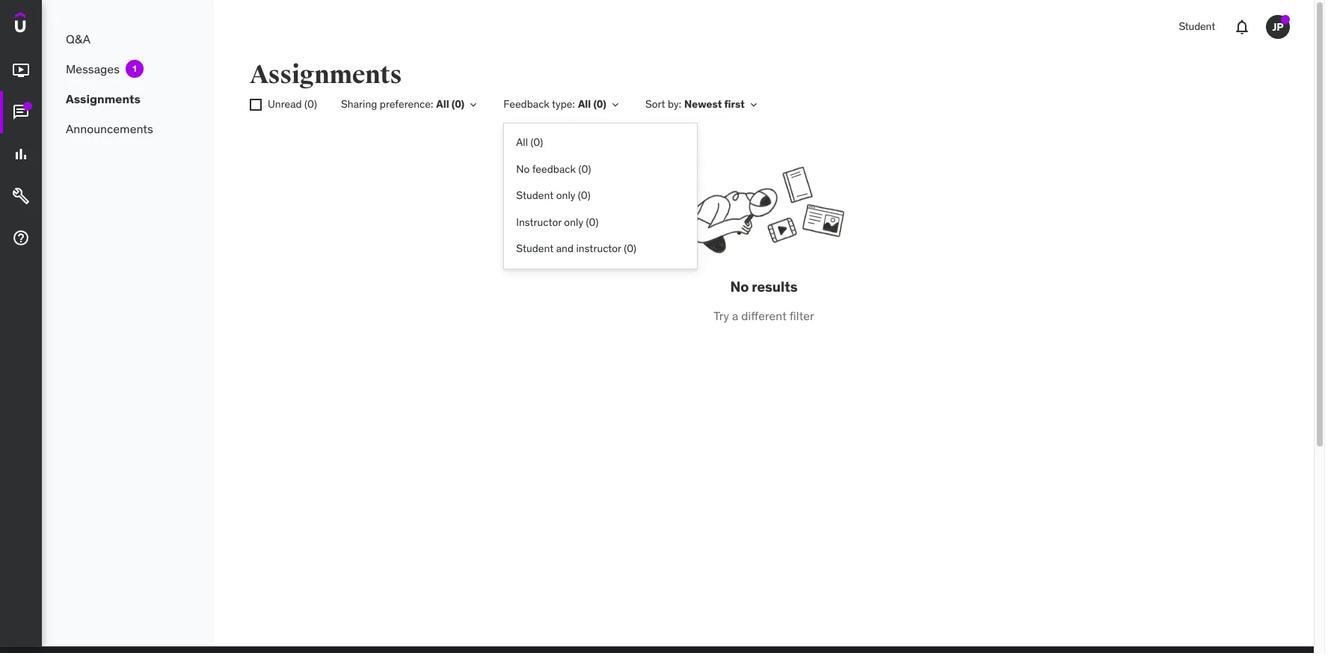 Task type: locate. For each thing, give the bounding box(es) containing it.
1 xsmall image from the left
[[468, 99, 480, 111]]

only
[[556, 189, 576, 202], [564, 215, 584, 229]]

no
[[516, 162, 530, 175], [730, 278, 749, 295]]

instructor
[[516, 215, 562, 229]]

0 horizontal spatial all
[[436, 97, 449, 111]]

1 vertical spatial medium image
[[12, 187, 30, 205]]

2 vertical spatial student
[[516, 242, 554, 255]]

results
[[752, 278, 798, 295]]

jp
[[1273, 20, 1284, 33]]

messages
[[66, 61, 120, 76]]

student up instructor
[[516, 189, 554, 202]]

medium image
[[12, 103, 30, 121], [12, 145, 30, 163], [12, 229, 30, 247]]

1 medium image from the top
[[12, 103, 30, 121]]

(0) inside instructor only (0) button
[[586, 215, 599, 229]]

no feedback (0)
[[516, 162, 591, 175]]

only for instructor
[[564, 215, 584, 229]]

student left notifications icon
[[1179, 20, 1216, 33]]

(0) up no feedback (0)
[[531, 135, 543, 149]]

only inside instructor only (0) button
[[564, 215, 584, 229]]

all
[[436, 97, 449, 111], [578, 97, 591, 111], [516, 135, 528, 149]]

xsmall image for feedback type: all (0)
[[610, 99, 622, 111]]

only inside 'student only (0)' button
[[556, 189, 576, 202]]

you have alerts image
[[1281, 15, 1290, 24]]

announcements
[[66, 121, 153, 136]]

medium image
[[12, 61, 30, 79], [12, 187, 30, 205]]

(0) down all (0) "button"
[[579, 162, 591, 175]]

0 horizontal spatial xsmall image
[[468, 99, 480, 111]]

1 horizontal spatial no
[[730, 278, 749, 295]]

a
[[732, 308, 739, 323]]

1 vertical spatial only
[[564, 215, 584, 229]]

0 vertical spatial only
[[556, 189, 576, 202]]

sharing preference: all (0)
[[341, 97, 465, 111]]

student down instructor
[[516, 242, 554, 255]]

instructor only (0) button
[[504, 209, 697, 236]]

2 xsmall image from the left
[[610, 99, 622, 111]]

udemy image
[[15, 12, 83, 38]]

no inside button
[[516, 162, 530, 175]]

0 horizontal spatial no
[[516, 162, 530, 175]]

instructor
[[576, 242, 621, 255]]

sort by: newest first
[[645, 97, 745, 111]]

(0) down 'student only (0)' button
[[586, 215, 599, 229]]

q&a
[[66, 31, 90, 46]]

xsmall image left sort
[[610, 99, 622, 111]]

xsmall image left feedback
[[468, 99, 480, 111]]

assignments
[[250, 59, 402, 91], [66, 91, 141, 106]]

0 vertical spatial no
[[516, 162, 530, 175]]

2 horizontal spatial xsmall image
[[748, 99, 760, 111]]

all (0)
[[516, 135, 543, 149]]

student only (0) button
[[504, 183, 697, 209]]

3 xsmall image from the left
[[748, 99, 760, 111]]

only up student and instructor (0)
[[564, 215, 584, 229]]

all for type:
[[578, 97, 591, 111]]

xsmall image
[[468, 99, 480, 111], [610, 99, 622, 111], [748, 99, 760, 111]]

all right preference: at the left top of page
[[436, 97, 449, 111]]

assignments up announcements at the left top
[[66, 91, 141, 106]]

student for student
[[1179, 20, 1216, 33]]

all right type:
[[578, 97, 591, 111]]

(0) right unread
[[304, 97, 317, 111]]

all inside "button"
[[516, 135, 528, 149]]

2 horizontal spatial all
[[578, 97, 591, 111]]

all for preference:
[[436, 97, 449, 111]]

jp link
[[1260, 9, 1296, 45]]

1 vertical spatial no
[[730, 278, 749, 295]]

q&a link
[[42, 24, 214, 54]]

first
[[725, 97, 745, 111]]

try a different filter
[[714, 308, 814, 323]]

all (0) button
[[504, 129, 697, 156]]

only up instructor only (0)
[[556, 189, 576, 202]]

1 vertical spatial student
[[516, 189, 554, 202]]

feedback
[[532, 162, 576, 175]]

0 horizontal spatial assignments
[[66, 91, 141, 106]]

xsmall image right first
[[748, 99, 760, 111]]

all down feedback
[[516, 135, 528, 149]]

announcements link
[[42, 114, 214, 144]]

(0) right type:
[[593, 97, 607, 111]]

assignments up unread (0)
[[250, 59, 402, 91]]

0 vertical spatial medium image
[[12, 61, 30, 79]]

instructor only (0)
[[516, 215, 599, 229]]

(0)
[[304, 97, 317, 111], [452, 97, 465, 111], [593, 97, 607, 111], [531, 135, 543, 149], [579, 162, 591, 175], [578, 189, 591, 202], [586, 215, 599, 229], [624, 242, 637, 255]]

2 vertical spatial medium image
[[12, 229, 30, 247]]

(0) right instructor
[[624, 242, 637, 255]]

student
[[1179, 20, 1216, 33], [516, 189, 554, 202], [516, 242, 554, 255]]

1 vertical spatial medium image
[[12, 145, 30, 163]]

0 vertical spatial student
[[1179, 20, 1216, 33]]

1 horizontal spatial xsmall image
[[610, 99, 622, 111]]

no down all (0)
[[516, 162, 530, 175]]

no for no feedback (0)
[[516, 162, 530, 175]]

(0) down no feedback (0) button
[[578, 189, 591, 202]]

different
[[741, 308, 787, 323]]

student and instructor (0)
[[516, 242, 637, 255]]

1 horizontal spatial all
[[516, 135, 528, 149]]

0 vertical spatial medium image
[[12, 103, 30, 121]]

no up a
[[730, 278, 749, 295]]

preference:
[[380, 97, 433, 111]]

(0) right preference: at the left top of page
[[452, 97, 465, 111]]



Task type: vqa. For each thing, say whether or not it's contained in the screenshot.
topmost medium image
yes



Task type: describe. For each thing, give the bounding box(es) containing it.
feedback type: all (0)
[[504, 97, 607, 111]]

1 medium image from the top
[[12, 61, 30, 79]]

only for student
[[556, 189, 576, 202]]

notifications image
[[1234, 18, 1251, 36]]

3 medium image from the top
[[12, 229, 30, 247]]

(0) inside no feedback (0) button
[[579, 162, 591, 175]]

by:
[[668, 97, 682, 111]]

1
[[133, 63, 137, 74]]

newest
[[685, 97, 722, 111]]

no for no results
[[730, 278, 749, 295]]

(0) inside 'student only (0)' button
[[578, 189, 591, 202]]

sharing
[[341, 97, 377, 111]]

student for student only (0)
[[516, 189, 554, 202]]

student and instructor (0) button
[[504, 236, 697, 263]]

type:
[[552, 97, 575, 111]]

2 medium image from the top
[[12, 187, 30, 205]]

1 horizontal spatial assignments
[[250, 59, 402, 91]]

feedback
[[504, 97, 550, 111]]

filter
[[790, 308, 814, 323]]

unread (0)
[[268, 97, 317, 111]]

(0) inside all (0) "button"
[[531, 135, 543, 149]]

xsmall image for sharing preference: all (0)
[[468, 99, 480, 111]]

assignments link
[[42, 84, 214, 114]]

and
[[556, 242, 574, 255]]

student link
[[1170, 9, 1225, 45]]

sort
[[645, 97, 665, 111]]

xsmall image
[[250, 99, 262, 111]]

no feedback (0) button
[[504, 156, 697, 183]]

2 medium image from the top
[[12, 145, 30, 163]]

no results
[[730, 278, 798, 295]]

(0) inside student and instructor (0) button
[[624, 242, 637, 255]]

student only (0)
[[516, 189, 591, 202]]

student for student and instructor (0)
[[516, 242, 554, 255]]

try
[[714, 308, 729, 323]]

unread
[[268, 97, 302, 111]]

xsmall image for sort by: newest first
[[748, 99, 760, 111]]



